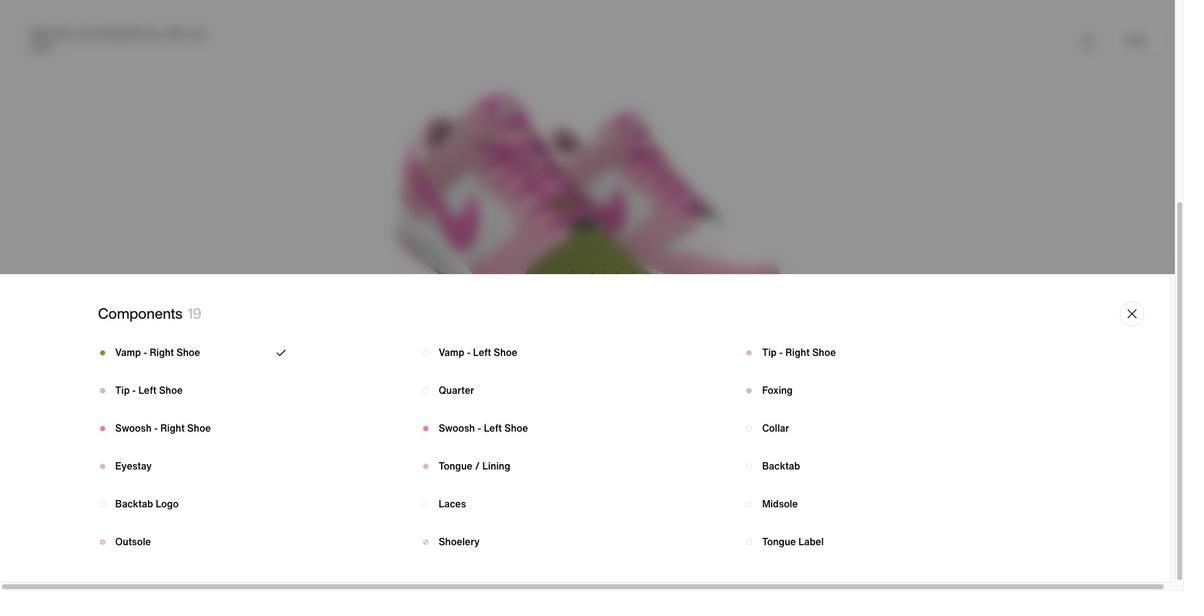 Task type: describe. For each thing, give the bounding box(es) containing it.
- for swoosh - left shoe
[[478, 421, 481, 436]]

share custom design image
[[1081, 32, 1096, 47]]

midsole button
[[746, 487, 1067, 522]]

- for vamp - left shoe
[[467, 345, 471, 360]]

love
[[187, 27, 206, 40]]

swoosh - right shoe
[[115, 421, 211, 436]]

right for vamp
[[150, 345, 174, 360]]

laces
[[439, 497, 466, 512]]

low
[[74, 27, 90, 40]]

unlocked
[[93, 27, 131, 40]]

with
[[166, 27, 184, 40]]

right for swoosh
[[160, 421, 185, 436]]

shoe for swoosh - left shoe
[[504, 421, 528, 436]]

close component menu image
[[1125, 307, 1140, 321]]

tip for tip - left shoe
[[115, 383, 130, 398]]

- for swoosh - right shoe
[[154, 421, 158, 436]]

backtab for backtab
[[762, 459, 800, 474]]

quarter button
[[423, 373, 744, 409]]

19
[[187, 302, 202, 324]]

laces button
[[423, 487, 744, 522]]

shoelery
[[439, 535, 480, 549]]

vamp for vamp - right shoe
[[115, 345, 141, 360]]

collar
[[762, 421, 789, 436]]

left for tip
[[138, 383, 156, 398]]

nike
[[31, 27, 48, 40]]

tip - right shoe
[[762, 345, 836, 360]]

backtab for backtab logo
[[115, 497, 153, 512]]

collar button
[[746, 411, 1067, 447]]

swoosh - right shoe button
[[99, 411, 420, 447]]

foxing button
[[746, 373, 1067, 409]]

- for vamp - right shoe
[[143, 345, 147, 360]]

left for swoosh
[[484, 421, 502, 436]]

vamp for vamp - left shoe
[[439, 345, 464, 360]]

left for vamp
[[473, 345, 491, 360]]

tip for tip - right shoe
[[762, 345, 777, 360]]

swoosh for swoosh - left shoe
[[439, 421, 475, 436]]

outsole
[[115, 535, 151, 549]]

shoe for swoosh - right shoe
[[187, 421, 211, 436]]

midsole
[[762, 497, 798, 512]]

label
[[799, 535, 824, 549]]

lining
[[482, 459, 510, 474]]

shoe for tip - right shoe
[[812, 345, 836, 360]]

tongue / lining
[[439, 459, 510, 474]]

shoelery button
[[423, 525, 744, 560]]

outsole button
[[99, 525, 420, 560]]

shoe for vamp - right shoe
[[176, 345, 200, 360]]



Task type: vqa. For each thing, say whether or not it's contained in the screenshot.
Right within "button"
yes



Task type: locate. For each thing, give the bounding box(es) containing it.
tip - left shoe button
[[99, 373, 420, 409]]

tongue label
[[762, 535, 824, 549]]

1 horizontal spatial tip
[[762, 345, 777, 360]]

2 vamp from the left
[[439, 345, 464, 360]]

backtab inside button
[[115, 497, 153, 512]]

2 vertical spatial left
[[484, 421, 502, 436]]

- for tip - left shoe
[[132, 383, 136, 398]]

swoosh down quarter
[[439, 421, 475, 436]]

swoosh for swoosh - right shoe
[[115, 421, 152, 436]]

0 horizontal spatial vamp
[[115, 345, 141, 360]]

0 vertical spatial backtab
[[762, 459, 800, 474]]

backtab
[[762, 459, 800, 474], [115, 497, 153, 512]]

nike dunk low unlocked by you, with love $160
[[31, 27, 206, 53]]

swoosh
[[115, 421, 152, 436], [439, 421, 475, 436]]

vamp - right shoe button
[[99, 335, 420, 371]]

tongue / lining button
[[423, 449, 744, 484]]

right up foxing on the right of the page
[[785, 345, 810, 360]]

0 horizontal spatial backtab
[[115, 497, 153, 512]]

tongue for tongue label
[[762, 535, 796, 549]]

tongue inside button
[[439, 459, 473, 474]]

done button
[[1108, 27, 1163, 52]]

by
[[133, 27, 144, 40]]

1 horizontal spatial backtab
[[762, 459, 800, 474]]

1 vertical spatial tip
[[115, 383, 130, 398]]

/
[[475, 459, 480, 474]]

vamp inside button
[[439, 345, 464, 360]]

vamp inside button
[[115, 345, 141, 360]]

backtab logo
[[115, 497, 179, 512]]

swoosh inside button
[[439, 421, 475, 436]]

1 vamp from the left
[[115, 345, 141, 360]]

backtab inside button
[[762, 459, 800, 474]]

vamp up quarter
[[439, 345, 464, 360]]

vamp down components
[[115, 345, 141, 360]]

tip up foxing on the right of the page
[[762, 345, 777, 360]]

components
[[98, 302, 182, 324]]

backtab logo button
[[99, 487, 420, 522]]

left up lining
[[484, 421, 502, 436]]

right down tip - left shoe
[[160, 421, 185, 436]]

left inside button
[[138, 383, 156, 398]]

-
[[143, 345, 147, 360], [467, 345, 471, 360], [779, 345, 783, 360], [132, 383, 136, 398], [154, 421, 158, 436], [478, 421, 481, 436]]

dunk
[[51, 27, 72, 40]]

shoe for vamp - left shoe
[[494, 345, 517, 360]]

backtab left logo at bottom left
[[115, 497, 153, 512]]

left
[[473, 345, 491, 360], [138, 383, 156, 398], [484, 421, 502, 436]]

tip - right shoe button
[[746, 335, 1067, 371]]

vamp
[[115, 345, 141, 360], [439, 345, 464, 360]]

swoosh - left shoe button
[[423, 411, 744, 447]]

1 vertical spatial backtab
[[115, 497, 153, 512]]

left up quarter
[[473, 345, 491, 360]]

left down vamp - right shoe
[[138, 383, 156, 398]]

- down vamp - right shoe
[[132, 383, 136, 398]]

- up tip - left shoe
[[143, 345, 147, 360]]

1 vertical spatial tongue
[[762, 535, 796, 549]]

quarter
[[439, 383, 474, 398]]

- up quarter
[[467, 345, 471, 360]]

tongue left / at bottom left
[[439, 459, 473, 474]]

tongue for tongue / lining
[[439, 459, 473, 474]]

eyestay
[[115, 459, 152, 474]]

0 horizontal spatial tip
[[115, 383, 130, 398]]

1 horizontal spatial vamp
[[439, 345, 464, 360]]

backtab button
[[746, 449, 1067, 484]]

tip down vamp - right shoe
[[115, 383, 130, 398]]

- up / at bottom left
[[478, 421, 481, 436]]

tongue left the label
[[762, 535, 796, 549]]

tongue label button
[[746, 525, 1067, 560]]

backtab up midsole in the bottom of the page
[[762, 459, 800, 474]]

logo
[[156, 497, 179, 512]]

1 horizontal spatial tongue
[[762, 535, 796, 549]]

1 vertical spatial left
[[138, 383, 156, 398]]

tip
[[762, 345, 777, 360], [115, 383, 130, 398]]

swoosh inside button
[[115, 421, 152, 436]]

0 vertical spatial tip
[[762, 345, 777, 360]]

right for tip
[[785, 345, 810, 360]]

vamp - left shoe
[[439, 345, 517, 360]]

- for tip - right shoe
[[779, 345, 783, 360]]

shoe
[[176, 345, 200, 360], [494, 345, 517, 360], [812, 345, 836, 360], [159, 383, 183, 398], [187, 421, 211, 436], [504, 421, 528, 436]]

1 horizontal spatial swoosh
[[439, 421, 475, 436]]

done
[[1123, 32, 1147, 47]]

you,
[[146, 27, 164, 40]]

$160
[[31, 40, 51, 53]]

2 swoosh from the left
[[439, 421, 475, 436]]

tongue
[[439, 459, 473, 474], [762, 535, 796, 549]]

tip - left shoe
[[115, 383, 183, 398]]

- down tip - left shoe
[[154, 421, 158, 436]]

right up tip - left shoe
[[150, 345, 174, 360]]

right
[[150, 345, 174, 360], [785, 345, 810, 360], [160, 421, 185, 436]]

foxing
[[762, 383, 793, 398]]

components 19
[[98, 302, 202, 324]]

vamp - left shoe button
[[423, 335, 744, 371]]

0 vertical spatial tongue
[[439, 459, 473, 474]]

shoe for tip - left shoe
[[159, 383, 183, 398]]

tongue inside button
[[762, 535, 796, 549]]

eyestay button
[[99, 449, 420, 484]]

swoosh up 'eyestay'
[[115, 421, 152, 436]]

0 vertical spatial left
[[473, 345, 491, 360]]

0 horizontal spatial swoosh
[[115, 421, 152, 436]]

vamp - right shoe
[[115, 345, 200, 360]]

swoosh - left shoe
[[439, 421, 528, 436]]

1 swoosh from the left
[[115, 421, 152, 436]]

0 horizontal spatial tongue
[[439, 459, 473, 474]]

- up foxing on the right of the page
[[779, 345, 783, 360]]



